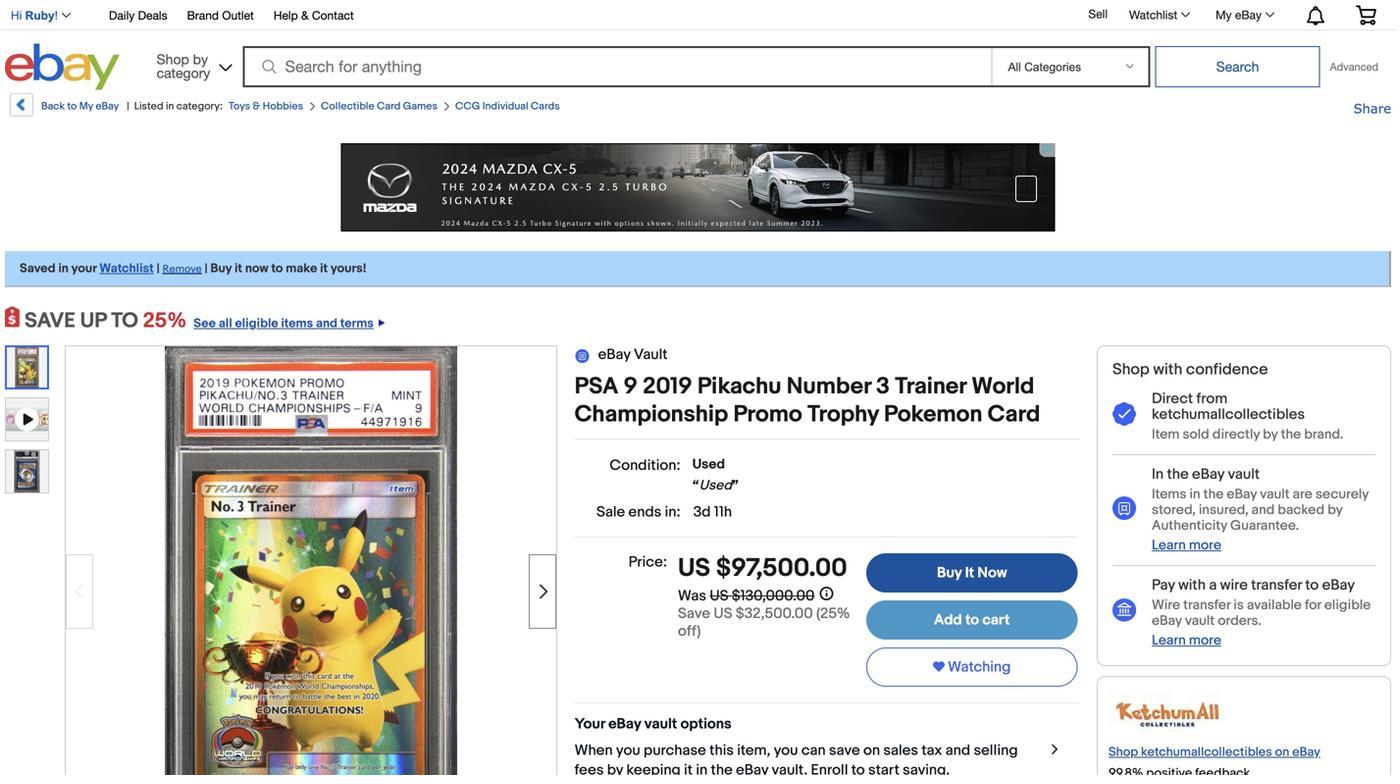 Task type: locate. For each thing, give the bounding box(es) containing it.
us right save
[[714, 605, 733, 623]]

0 vertical spatial more
[[1189, 537, 1222, 554]]

& for toys
[[253, 100, 260, 113]]

1 vertical spatial ketchumallcollectibles
[[1141, 745, 1272, 760]]

hobbies
[[263, 100, 303, 113]]

the left brand. in the bottom of the page
[[1281, 426, 1301, 443]]

more inside pay with a wire transfer to ebay wire transfer is available for eligible ebay vault orders. learn more
[[1189, 632, 1222, 649]]

the down this
[[711, 761, 733, 775]]

ebay inside when you purchase this item, you can save on sales tax and selling fees by keeping it in the ebay vault. enroll to start saving.
[[736, 761, 768, 775]]

text__icon image
[[575, 347, 590, 363]]

watchlist link right sell link
[[1119, 3, 1199, 26]]

none submit inside shop by category banner
[[1155, 46, 1320, 87]]

| right remove button
[[205, 261, 208, 276]]

games
[[403, 100, 438, 113]]

1 vertical spatial shop
[[1113, 360, 1150, 379]]

1 horizontal spatial you
[[774, 742, 798, 760]]

0 vertical spatial ketchumallcollectibles
[[1152, 406, 1305, 423]]

to
[[67, 100, 77, 113], [271, 261, 283, 276], [1305, 576, 1319, 594], [966, 611, 979, 629], [852, 761, 865, 775]]

0 vertical spatial learn
[[1152, 537, 1186, 554]]

shop ketchumallcollectibles on ebay
[[1109, 745, 1321, 760]]

watchlist right sell link
[[1129, 8, 1178, 22]]

with for pay
[[1178, 576, 1206, 594]]

1 vertical spatial with details__icon image
[[1113, 496, 1136, 520]]

1 with details__icon image from the top
[[1113, 403, 1136, 427]]

1 vertical spatial learn
[[1152, 632, 1186, 649]]

1 vertical spatial &
[[253, 100, 260, 113]]

collectible card games
[[321, 100, 438, 113]]

in the ebay vault items in the ebay vault are securely stored, insured, and backed by authenticity guarantee. learn more
[[1152, 466, 1369, 554]]

learn inside the in the ebay vault items in the ebay vault are securely stored, insured, and backed by authenticity guarantee. learn more
[[1152, 537, 1186, 554]]

save us $32,500.00 (25% off)
[[678, 605, 850, 640]]

2 you from the left
[[774, 742, 798, 760]]

2 with details__icon image from the top
[[1113, 496, 1136, 520]]

psa 9 2019 pikachu number 3 trainer world championship promo trophy pokemon card - picture 1 of 2 image
[[165, 344, 457, 775]]

2 learn from the top
[[1152, 632, 1186, 649]]

vault up "purchase"
[[644, 715, 677, 733]]

terms
[[340, 316, 374, 331]]

used up """
[[692, 456, 725, 473]]

11h
[[714, 503, 732, 521]]

eligible right all
[[235, 316, 278, 331]]

0 horizontal spatial watchlist link
[[99, 261, 154, 276]]

by
[[193, 51, 208, 67], [1263, 426, 1278, 443], [1328, 502, 1343, 518], [607, 761, 623, 775]]

with details__icon image for in the ebay vault
[[1113, 496, 1136, 520]]

to right now
[[271, 261, 283, 276]]

ketchumallcollectibles up directly
[[1152, 406, 1305, 423]]

learn more link for with
[[1152, 632, 1222, 649]]

save
[[678, 605, 710, 623]]

1 vertical spatial buy
[[937, 564, 962, 582]]

1 vertical spatial watchlist
[[99, 261, 154, 276]]

watchlist right your
[[99, 261, 154, 276]]

hi
[[11, 9, 22, 22]]

and right the items
[[316, 316, 338, 331]]

by right fees
[[607, 761, 623, 775]]

1 learn from the top
[[1152, 537, 1186, 554]]

with details__icon image for pay with a wire transfer to ebay
[[1113, 599, 1136, 623]]

1 horizontal spatial watchlist
[[1129, 8, 1178, 22]]

ketchumallcollectibles inside direct from ketchumallcollectibles item sold directly by the brand.
[[1152, 406, 1305, 423]]

1 horizontal spatial &
[[301, 8, 309, 22]]

eligible
[[235, 316, 278, 331], [1325, 597, 1371, 614]]

0 horizontal spatial and
[[316, 316, 338, 331]]

watchlist link
[[1119, 3, 1199, 26], [99, 261, 154, 276]]

2 horizontal spatial and
[[1252, 502, 1275, 518]]

2 vertical spatial shop
[[1109, 745, 1138, 760]]

add
[[934, 611, 962, 629]]

saved
[[20, 261, 56, 276]]

number
[[787, 373, 871, 401]]

my ebay link
[[1205, 3, 1283, 26]]

shop by category banner
[[0, 0, 1391, 95]]

learn more link for the
[[1152, 537, 1222, 554]]

brand outlet link
[[187, 5, 254, 27]]

watching button
[[866, 648, 1078, 687]]

0 horizontal spatial &
[[253, 100, 260, 113]]

vault down directly
[[1228, 466, 1260, 483]]

direct
[[1152, 390, 1193, 408]]

stored,
[[1152, 502, 1196, 518]]

buy inside 'us $97,500.00' main content
[[937, 564, 962, 582]]

us for save
[[714, 605, 733, 623]]

back to my ebay link
[[8, 93, 119, 124]]

| left remove button
[[157, 261, 160, 276]]

learn more link down "wire"
[[1152, 632, 1222, 649]]

transfer up available
[[1251, 576, 1302, 594]]

&
[[301, 8, 309, 22], [253, 100, 260, 113]]

learn inside pay with a wire transfer to ebay wire transfer is available for eligible ebay vault orders. learn more
[[1152, 632, 1186, 649]]

more down authenticity
[[1189, 537, 1222, 554]]

1 vertical spatial transfer
[[1184, 597, 1231, 614]]

card
[[377, 100, 401, 113], [988, 401, 1041, 429]]

to left cart
[[966, 611, 979, 629]]

us right the was
[[710, 587, 729, 605]]

shop for shop by category
[[157, 51, 189, 67]]

your
[[71, 261, 97, 276]]

0 vertical spatial &
[[301, 8, 309, 22]]

& right toys
[[253, 100, 260, 113]]

& right help
[[301, 8, 309, 22]]

my ebay
[[1216, 8, 1262, 22]]

in right items
[[1190, 486, 1201, 503]]

us $97,500.00
[[678, 553, 847, 584]]

you up vault.
[[774, 742, 798, 760]]

0 horizontal spatial on
[[863, 742, 880, 760]]

more down orders.
[[1189, 632, 1222, 649]]

0 vertical spatial shop
[[157, 51, 189, 67]]

1 horizontal spatial my
[[1216, 8, 1232, 22]]

eligible right for
[[1325, 597, 1371, 614]]

daily deals
[[109, 8, 167, 22]]

with inside pay with a wire transfer to ebay wire transfer is available for eligible ebay vault orders. learn more
[[1178, 576, 1206, 594]]

and inside the in the ebay vault items in the ebay vault are securely stored, insured, and backed by authenticity guarantee. learn more
[[1252, 502, 1275, 518]]

1 horizontal spatial on
[[1275, 745, 1290, 760]]

back
[[41, 100, 65, 113]]

and left backed
[[1252, 502, 1275, 518]]

2 horizontal spatial |
[[205, 261, 208, 276]]

| left the listed
[[127, 100, 129, 113]]

0 vertical spatial card
[[377, 100, 401, 113]]

ketchumallcollectibles down item direct from brand image
[[1141, 745, 1272, 760]]

0 horizontal spatial eligible
[[235, 316, 278, 331]]

for
[[1305, 597, 1322, 614]]

items
[[281, 316, 313, 331]]

0 vertical spatial watchlist link
[[1119, 3, 1199, 26]]

vault
[[634, 346, 668, 364]]

psa
[[575, 373, 619, 401]]

0 horizontal spatial my
[[79, 100, 93, 113]]

used up '3d 11h'
[[699, 477, 732, 494]]

share
[[1354, 101, 1391, 116]]

shop inside shop by category
[[157, 51, 189, 67]]

now
[[245, 261, 268, 276]]

|
[[127, 100, 129, 113], [157, 261, 160, 276], [205, 261, 208, 276]]

by inside when you purchase this item, you can save on sales tax and selling fees by keeping it in the ebay vault. enroll to start saving.
[[607, 761, 623, 775]]

1 vertical spatial with
[[1178, 576, 1206, 594]]

1 horizontal spatial buy
[[937, 564, 962, 582]]

1 vertical spatial learn more link
[[1152, 632, 1222, 649]]

contact
[[312, 8, 354, 22]]

with up direct
[[1153, 360, 1183, 379]]

1 vertical spatial card
[[988, 401, 1041, 429]]

the inside direct from ketchumallcollectibles item sold directly by the brand.
[[1281, 426, 1301, 443]]

learn down "wire"
[[1152, 632, 1186, 649]]

vault inside 'us $97,500.00' main content
[[644, 715, 677, 733]]

the right in at bottom right
[[1167, 466, 1189, 483]]

my
[[1216, 8, 1232, 22], [79, 100, 93, 113]]

enroll
[[811, 761, 848, 775]]

with details__icon image left "wire"
[[1113, 599, 1136, 623]]

25%
[[143, 308, 187, 334]]

0 vertical spatial with details__icon image
[[1113, 403, 1136, 427]]

all
[[219, 316, 232, 331]]

1 horizontal spatial transfer
[[1251, 576, 1302, 594]]

by inside direct from ketchumallcollectibles item sold directly by the brand.
[[1263, 426, 1278, 443]]

brand.
[[1304, 426, 1344, 443]]

it left now
[[235, 261, 242, 276]]

0 vertical spatial and
[[316, 316, 338, 331]]

$97,500.00
[[716, 553, 847, 584]]

orders.
[[1218, 613, 1262, 629]]

share button
[[1354, 100, 1391, 118]]

trophy
[[808, 401, 879, 429]]

video 1 of 1 image
[[6, 398, 48, 441]]

2 vertical spatial with details__icon image
[[1113, 599, 1136, 623]]

in left your
[[58, 261, 69, 276]]

us inside save us $32,500.00 (25% off)
[[714, 605, 733, 623]]

with details__icon image left item
[[1113, 403, 1136, 427]]

now
[[978, 564, 1007, 582]]

ccg individual cards
[[455, 100, 560, 113]]

shop for shop with confidence
[[1113, 360, 1150, 379]]

it down "purchase"
[[684, 761, 693, 775]]

tax
[[922, 742, 942, 760]]

by inside shop by category
[[193, 51, 208, 67]]

ruby
[[25, 9, 55, 22]]

0 vertical spatial my
[[1216, 8, 1232, 22]]

3 with details__icon image from the top
[[1113, 599, 1136, 623]]

1 horizontal spatial watchlist link
[[1119, 3, 1199, 26]]

buy it now link
[[866, 553, 1078, 593]]

with details__icon image
[[1113, 403, 1136, 427], [1113, 496, 1136, 520], [1113, 599, 1136, 623]]

was
[[678, 587, 707, 605]]

watchlist link right your
[[99, 261, 154, 276]]

1 learn more link from the top
[[1152, 537, 1222, 554]]

learn more link
[[1152, 537, 1222, 554], [1152, 632, 1222, 649]]

2 more from the top
[[1189, 632, 1222, 649]]

card left games
[[377, 100, 401, 113]]

confidence
[[1186, 360, 1268, 379]]

toys & hobbies link
[[229, 100, 303, 113]]

fees
[[575, 761, 604, 775]]

1 vertical spatial eligible
[[1325, 597, 1371, 614]]

account navigation
[[0, 0, 1391, 30]]

1 horizontal spatial and
[[946, 742, 971, 760]]

0 vertical spatial learn more link
[[1152, 537, 1222, 554]]

you up keeping
[[616, 742, 640, 760]]

2 learn more link from the top
[[1152, 632, 1222, 649]]

us
[[678, 553, 711, 584], [710, 587, 729, 605], [714, 605, 733, 623]]

1 horizontal spatial eligible
[[1325, 597, 1371, 614]]

1 vertical spatial and
[[1252, 502, 1275, 518]]

2 horizontal spatial it
[[684, 761, 693, 775]]

transfer down a
[[1184, 597, 1231, 614]]

vault inside pay with a wire transfer to ebay wire transfer is available for eligible ebay vault orders. learn more
[[1185, 613, 1215, 629]]

0 vertical spatial buy
[[210, 261, 232, 276]]

it
[[965, 564, 974, 582]]

card right pokemon
[[988, 401, 1041, 429]]

wire
[[1220, 576, 1248, 594]]

1 vertical spatial watchlist link
[[99, 261, 154, 276]]

more
[[1189, 537, 1222, 554], [1189, 632, 1222, 649]]

by right backed
[[1328, 502, 1343, 518]]

0 horizontal spatial transfer
[[1184, 597, 1231, 614]]

pay
[[1152, 576, 1175, 594]]

item,
[[737, 742, 771, 760]]

1 more from the top
[[1189, 537, 1222, 554]]

category:
[[176, 100, 223, 113]]

sell
[[1089, 7, 1108, 21]]

to up for
[[1305, 576, 1319, 594]]

your ebay vault options
[[575, 715, 732, 733]]

buy left now
[[210, 261, 232, 276]]

in down "purchase"
[[696, 761, 708, 775]]

ebay inside account navigation
[[1235, 8, 1262, 22]]

with details__icon image left items
[[1113, 496, 1136, 520]]

0 vertical spatial watchlist
[[1129, 8, 1178, 22]]

None submit
[[1155, 46, 1320, 87]]

0 horizontal spatial you
[[616, 742, 640, 760]]

by down brand
[[193, 51, 208, 67]]

with
[[1153, 360, 1183, 379], [1178, 576, 1206, 594]]

0 vertical spatial with
[[1153, 360, 1183, 379]]

learn more link down authenticity
[[1152, 537, 1222, 554]]

add to cart link
[[866, 601, 1078, 640]]

and right tax
[[946, 742, 971, 760]]

it right the make
[[320, 261, 328, 276]]

0 vertical spatial eligible
[[235, 316, 278, 331]]

eligible inside pay with a wire transfer to ebay wire transfer is available for eligible ebay vault orders. learn more
[[1325, 597, 1371, 614]]

2 vertical spatial and
[[946, 742, 971, 760]]

by right directly
[[1263, 426, 1278, 443]]

this
[[710, 742, 734, 760]]

vault left are
[[1260, 486, 1290, 503]]

vault right "wire"
[[1185, 613, 1215, 629]]

to down save
[[852, 761, 865, 775]]

buy
[[210, 261, 232, 276], [937, 564, 962, 582]]

learn down authenticity
[[1152, 537, 1186, 554]]

buy left the "it"
[[937, 564, 962, 582]]

learn
[[1152, 537, 1186, 554], [1152, 632, 1186, 649]]

with left a
[[1178, 576, 1206, 594]]

keep in the ebay vault - opens a layer image
[[1048, 741, 1064, 760]]

with for shop
[[1153, 360, 1183, 379]]

shop by category button
[[148, 44, 236, 86]]

3d 11h
[[693, 503, 732, 521]]

from
[[1197, 390, 1228, 408]]

it inside when you purchase this item, you can save on sales tax and selling fees by keeping it in the ebay vault. enroll to start saving.
[[684, 761, 693, 775]]

& inside account navigation
[[301, 8, 309, 22]]

Search for anything text field
[[246, 48, 988, 85]]

1 horizontal spatial card
[[988, 401, 1041, 429]]

1 vertical spatial more
[[1189, 632, 1222, 649]]

us $97,500.00 main content
[[575, 345, 1080, 775]]



Task type: describe. For each thing, give the bounding box(es) containing it.
the inside when you purchase this item, you can save on sales tax and selling fees by keeping it in the ebay vault. enroll to start saving.
[[711, 761, 733, 775]]

yours!
[[331, 261, 367, 276]]

with details__icon image for direct from ketchumallcollectibles
[[1113, 403, 1136, 427]]

add to cart
[[934, 611, 1010, 629]]

0 horizontal spatial buy
[[210, 261, 232, 276]]

toys
[[229, 100, 250, 113]]

saved in your watchlist | remove | buy it now to make it yours!
[[20, 261, 367, 276]]

and inside when you purchase this item, you can save on sales tax and selling fees by keeping it in the ebay vault. enroll to start saving.
[[946, 742, 971, 760]]

up
[[80, 308, 106, 334]]

$32,500.00
[[736, 605, 813, 623]]

see all eligible items and terms link
[[187, 308, 384, 334]]

advertisement region
[[341, 143, 1055, 232]]

in right the listed
[[166, 100, 174, 113]]

ebay vault
[[598, 346, 668, 364]]

when
[[575, 742, 613, 760]]

0 horizontal spatial card
[[377, 100, 401, 113]]

cart
[[983, 611, 1010, 629]]

direct from ketchumallcollectibles item sold directly by the brand.
[[1152, 390, 1344, 443]]

9
[[624, 373, 638, 401]]

pikachu
[[698, 373, 782, 401]]

daily deals link
[[109, 5, 167, 27]]

save
[[25, 308, 75, 334]]

used " used "
[[692, 456, 739, 494]]

advanced
[[1330, 60, 1379, 73]]

see
[[194, 316, 216, 331]]

individual
[[483, 100, 528, 113]]

in
[[1152, 466, 1164, 483]]

vault.
[[772, 761, 808, 775]]

0 horizontal spatial watchlist
[[99, 261, 154, 276]]

guarantee.
[[1231, 517, 1299, 534]]

brand
[[187, 8, 219, 22]]

save
[[829, 742, 860, 760]]

card inside the 'psa 9 2019 pikachu number 3 trainer world championship promo trophy pokemon card'
[[988, 401, 1041, 429]]

help
[[274, 8, 298, 22]]

championship
[[575, 401, 728, 429]]

to inside when you purchase this item, you can save on sales tax and selling fees by keeping it in the ebay vault. enroll to start saving.
[[852, 761, 865, 775]]

daily
[[109, 8, 135, 22]]

shop by category
[[157, 51, 210, 81]]

advanced link
[[1320, 47, 1388, 86]]

$130,000.00
[[732, 587, 815, 605]]

to right back
[[67, 100, 77, 113]]

purchase
[[644, 742, 706, 760]]

was us $130,000.00
[[678, 587, 815, 605]]

the up authenticity
[[1204, 486, 1224, 503]]

a
[[1209, 576, 1217, 594]]

ccg
[[455, 100, 480, 113]]

sold
[[1183, 426, 1210, 443]]

0 vertical spatial transfer
[[1251, 576, 1302, 594]]

back to my ebay
[[41, 100, 119, 113]]

on inside when you purchase this item, you can save on sales tax and selling fees by keeping it in the ebay vault. enroll to start saving.
[[863, 742, 880, 760]]

1 vertical spatial my
[[79, 100, 93, 113]]

us for was
[[710, 587, 729, 605]]

are
[[1293, 486, 1313, 503]]

to
[[111, 308, 138, 334]]

in inside the in the ebay vault items in the ebay vault are securely stored, insured, and backed by authenticity guarantee. learn more
[[1190, 486, 1201, 503]]

shop for shop ketchumallcollectibles on ebay
[[1109, 745, 1138, 760]]

by inside the in the ebay vault items in the ebay vault are securely stored, insured, and backed by authenticity guarantee. learn more
[[1328, 502, 1343, 518]]

0 horizontal spatial |
[[127, 100, 129, 113]]

watchlist inside watchlist link
[[1129, 8, 1178, 22]]

to inside pay with a wire transfer to ebay wire transfer is available for eligible ebay vault orders. learn more
[[1305, 576, 1319, 594]]

item direct from brand image
[[1109, 694, 1227, 735]]

when you purchase this item, you can save on sales tax and selling fees by keeping it in the ebay vault. enroll to start saving.
[[575, 742, 1018, 775]]

keeping
[[627, 761, 681, 775]]

sell link
[[1080, 7, 1117, 21]]

can
[[802, 742, 826, 760]]

psa 9 2019 pikachu number 3 trainer world championship promo trophy pokemon card
[[575, 373, 1041, 429]]

save up to 25%
[[25, 308, 187, 334]]

picture 2 of 2 image
[[6, 450, 48, 493]]

your shopping cart image
[[1355, 5, 1378, 25]]

options
[[681, 715, 732, 733]]

brand outlet
[[187, 8, 254, 22]]

collectible card games link
[[321, 100, 438, 113]]

available
[[1247, 597, 1302, 614]]

1 horizontal spatial it
[[320, 261, 328, 276]]

watching
[[948, 658, 1011, 676]]

more inside the in the ebay vault items in the ebay vault are securely stored, insured, and backed by authenticity guarantee. learn more
[[1189, 537, 1222, 554]]

deals
[[138, 8, 167, 22]]

ends
[[629, 503, 662, 521]]

hi ruby !
[[11, 9, 58, 22]]

3d
[[693, 503, 711, 521]]

3
[[876, 373, 890, 401]]

2019
[[643, 373, 692, 401]]

directly
[[1213, 426, 1260, 443]]

0 horizontal spatial it
[[235, 261, 242, 276]]

buy it now
[[937, 564, 1007, 582]]

1 you from the left
[[616, 742, 640, 760]]

condition:
[[610, 457, 681, 474]]

& for help
[[301, 8, 309, 22]]

1 vertical spatial used
[[699, 477, 732, 494]]

remove button
[[162, 261, 202, 276]]

help & contact
[[274, 8, 354, 22]]

price:
[[629, 553, 667, 571]]

us up the was
[[678, 553, 711, 584]]

watchlist link inside account navigation
[[1119, 3, 1199, 26]]

help & contact link
[[274, 5, 354, 27]]

1 horizontal spatial |
[[157, 261, 160, 276]]

picture 1 of 2 image
[[7, 347, 47, 388]]

category
[[157, 65, 210, 81]]

0 vertical spatial used
[[692, 456, 725, 473]]

trainer
[[895, 373, 967, 401]]

item
[[1152, 426, 1180, 443]]

in inside when you purchase this item, you can save on sales tax and selling fees by keeping it in the ebay vault. enroll to start saving.
[[696, 761, 708, 775]]

my inside account navigation
[[1216, 8, 1232, 22]]

backed
[[1278, 502, 1325, 518]]

sale
[[597, 503, 625, 521]]

toys & hobbies
[[229, 100, 303, 113]]

(25%
[[816, 605, 850, 623]]

start
[[868, 761, 900, 775]]

items
[[1152, 486, 1187, 503]]



Task type: vqa. For each thing, say whether or not it's contained in the screenshot.
Canon inside the Canon PIXMA G7020 Wireless MegaTank All in One Printer
no



